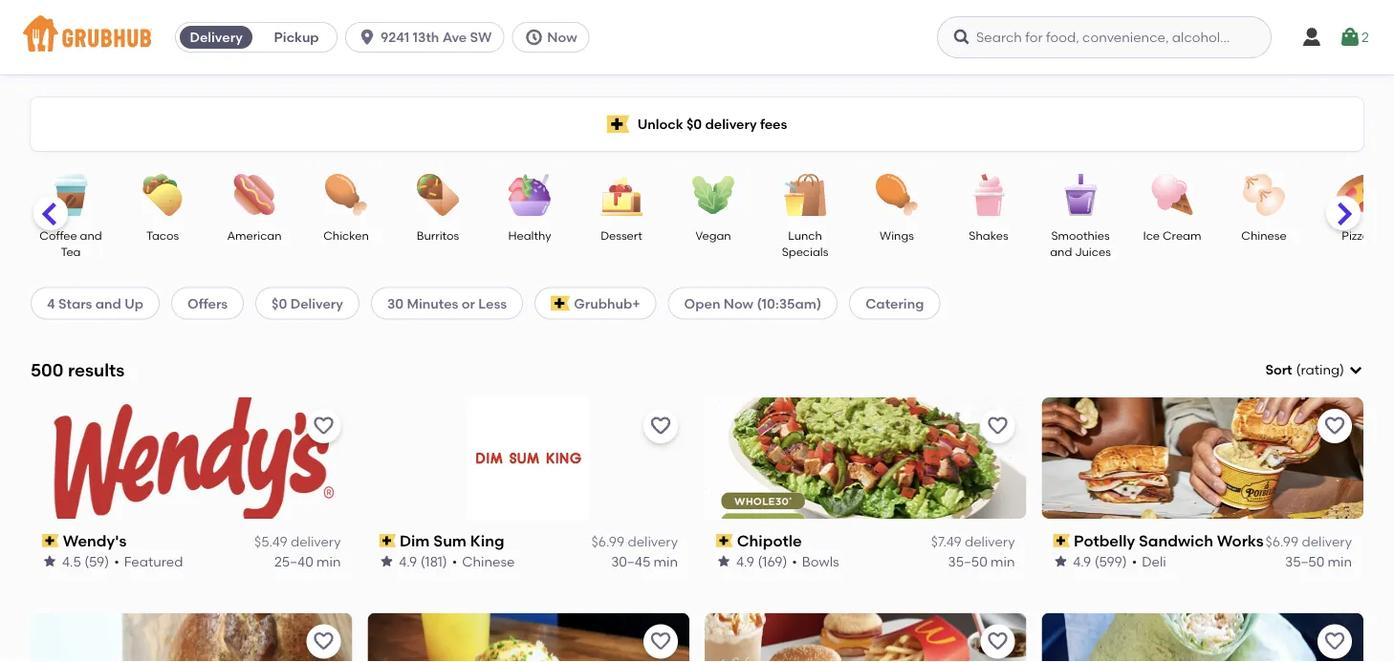 Task type: vqa. For each thing, say whether or not it's contained in the screenshot.
second + from the right
no



Task type: locate. For each thing, give the bounding box(es) containing it.
1 4.9 from the left
[[399, 554, 418, 570]]

4 • from the left
[[1133, 554, 1138, 570]]

sort
[[1266, 362, 1293, 378]]

1 horizontal spatial save this restaurant image
[[649, 415, 672, 438]]

25–40 min
[[274, 554, 341, 570]]

• right (169)
[[792, 554, 798, 570]]

2 min from the left
[[654, 554, 678, 570]]

delivery for chipotle
[[965, 534, 1015, 551]]

svg image
[[1339, 26, 1362, 49], [524, 28, 544, 47], [953, 28, 972, 47]]

less
[[479, 295, 507, 312]]

grubhub plus flag logo image
[[607, 115, 630, 133], [551, 296, 570, 311]]

1 $6.99 delivery from the left
[[592, 534, 678, 551]]

min
[[317, 554, 341, 570], [654, 554, 678, 570], [991, 554, 1015, 570], [1328, 554, 1353, 570]]

13th
[[413, 29, 439, 45]]

4.9 left (599)
[[1074, 554, 1092, 570]]

2 vertical spatial and
[[95, 295, 121, 312]]

star icon image left '4.9 (181)' on the left of the page
[[379, 554, 395, 570]]

and for smoothies and juices
[[1050, 245, 1073, 259]]

3 min from the left
[[991, 554, 1015, 570]]

dessert image
[[588, 174, 655, 216]]

now inside button
[[547, 29, 577, 45]]

$6.99 delivery for potbelly sandwich works
[[1266, 534, 1353, 551]]

delivery
[[705, 116, 757, 132], [291, 534, 341, 551], [628, 534, 678, 551], [965, 534, 1015, 551], [1302, 534, 1353, 551]]

1 horizontal spatial $0
[[687, 116, 702, 132]]

2 • from the left
[[452, 554, 458, 570]]

and inside smoothies and juices
[[1050, 245, 1073, 259]]

and down smoothies
[[1050, 245, 1073, 259]]

american image
[[221, 174, 288, 216]]

35–50
[[948, 554, 988, 570], [1286, 554, 1325, 570]]

1 horizontal spatial grubhub plus flag logo image
[[607, 115, 630, 133]]

2
[[1362, 29, 1370, 45]]

2 button
[[1339, 20, 1370, 55]]

1 min from the left
[[317, 554, 341, 570]]

0 horizontal spatial 35–50 min
[[948, 554, 1015, 570]]

• down dim sum king
[[452, 554, 458, 570]]

1 vertical spatial grubhub plus flag logo image
[[551, 296, 570, 311]]

• bowls
[[792, 554, 839, 570]]

2 star icon image from the left
[[379, 554, 395, 570]]

1 horizontal spatial $6.99 delivery
[[1266, 534, 1353, 551]]

juices
[[1075, 245, 1111, 259]]

smoothies and juices image
[[1047, 174, 1114, 216]]

star icon image left the 4.9 (169)
[[716, 554, 732, 570]]

min down $7.49 delivery
[[991, 554, 1015, 570]]

save this restaurant image for piroshki on 3rd logo's save this restaurant "button"
[[312, 631, 335, 654]]

$5.49
[[254, 534, 288, 551]]

grubhub plus flag logo image left grubhub+
[[551, 296, 570, 311]]

2 35–50 from the left
[[1286, 554, 1325, 570]]

and up "tea" at the top of page
[[80, 229, 102, 242]]

(10:35am)
[[757, 295, 822, 312]]

now right open
[[724, 295, 754, 312]]

None field
[[1266, 361, 1364, 380]]

chinese down chinese image
[[1242, 229, 1287, 242]]

1 vertical spatial and
[[1050, 245, 1073, 259]]

subscription pass image left potbelly
[[1054, 535, 1071, 548]]

$6.99 delivery
[[592, 534, 678, 551], [1266, 534, 1353, 551]]

2 35–50 min from the left
[[1286, 554, 1353, 570]]

$6.99
[[592, 534, 625, 551], [1266, 534, 1299, 551]]

1 horizontal spatial $6.99
[[1266, 534, 1299, 551]]

$6.99 up 30–45
[[592, 534, 625, 551]]

delivery down chicken
[[290, 295, 343, 312]]

•
[[114, 554, 119, 570], [452, 554, 458, 570], [792, 554, 798, 570], [1133, 554, 1138, 570]]

1 horizontal spatial delivery
[[290, 295, 343, 312]]

star icon image for wendy's
[[42, 554, 57, 570]]

proceed to checkout button
[[1200, 560, 1395, 594]]

35–50 down $7.49 delivery
[[948, 554, 988, 570]]

delivery up proceed to checkout
[[1302, 534, 1353, 551]]

0 horizontal spatial svg image
[[524, 28, 544, 47]]

0 horizontal spatial save this restaurant image
[[312, 415, 335, 438]]

fees
[[760, 116, 788, 132]]

(599)
[[1095, 554, 1128, 570]]

$6.99 delivery up proceed to checkout button
[[1266, 534, 1353, 551]]

save this restaurant button for "mcdonald's logo"
[[981, 625, 1015, 660]]

now
[[547, 29, 577, 45], [724, 295, 754, 312]]

grubhub plus flag logo image left unlock
[[607, 115, 630, 133]]

potbelly sandwich works
[[1074, 532, 1264, 551]]

4.9 (169)
[[737, 554, 788, 570]]

svg image inside 9241 13th ave sw button
[[358, 28, 377, 47]]

star icon image for potbelly sandwich works
[[1054, 554, 1069, 570]]

uncle eddie's logo image
[[368, 614, 690, 663]]

chinese down the king
[[463, 554, 515, 570]]

2 4.9 from the left
[[737, 554, 755, 570]]

1 star icon image from the left
[[42, 554, 57, 570]]

$6.99 for works
[[1266, 534, 1299, 551]]

delivery inside button
[[190, 29, 243, 45]]

save this restaurant button for piroshki on 3rd logo
[[307, 625, 341, 660]]

4.9 down dim
[[399, 554, 418, 570]]

tea
[[61, 245, 81, 259]]

$6.99 up proceed
[[1266, 534, 1299, 551]]

4.9 for chipotle
[[737, 554, 755, 570]]

svg image inside the 2 button
[[1339, 26, 1362, 49]]

min for dim sum king
[[654, 554, 678, 570]]

• featured
[[114, 554, 183, 570]]

svg image
[[1301, 26, 1324, 49], [358, 28, 377, 47], [1349, 363, 1364, 378]]

piroshki on 3rd logo image
[[31, 614, 352, 663]]

dim sum king
[[400, 532, 505, 551]]

delivery
[[190, 29, 243, 45], [290, 295, 343, 312]]

save this restaurant image
[[987, 415, 1010, 438], [1324, 415, 1347, 438], [312, 631, 335, 654], [649, 631, 672, 654], [987, 631, 1010, 654]]

$7.49
[[931, 534, 962, 551]]

now right the sw
[[547, 29, 577, 45]]

healthy
[[508, 229, 551, 242]]

save this restaurant image
[[312, 415, 335, 438], [649, 415, 672, 438], [1324, 631, 1347, 654]]

unlock
[[638, 116, 684, 132]]

dessert
[[601, 229, 643, 242]]

3 star icon image from the left
[[716, 554, 732, 570]]

grubhub plus flag logo image for grubhub+
[[551, 296, 570, 311]]

0 horizontal spatial delivery
[[190, 29, 243, 45]]

35–50 min for chipotle
[[948, 554, 1015, 570]]

min for chipotle
[[991, 554, 1015, 570]]

delivery for potbelly sandwich works
[[1302, 534, 1353, 551]]

0 horizontal spatial grubhub plus flag logo image
[[551, 296, 570, 311]]

svg image left the 2 button at the right top of the page
[[1301, 26, 1324, 49]]

star icon image left 4.9 (599)
[[1054, 554, 1069, 570]]

4
[[47, 295, 55, 312]]

min right 25–40
[[317, 554, 341, 570]]

1 35–50 from the left
[[948, 554, 988, 570]]

shakes image
[[956, 174, 1023, 216]]

$7.49 delivery
[[931, 534, 1015, 551]]

unlock $0 delivery fees
[[638, 116, 788, 132]]

1 horizontal spatial 35–50 min
[[1286, 554, 1353, 570]]

25–40
[[274, 554, 314, 570]]

2 horizontal spatial svg image
[[1349, 363, 1364, 378]]

0 horizontal spatial $6.99 delivery
[[592, 534, 678, 551]]

• left deli
[[1133, 554, 1138, 570]]

)
[[1340, 362, 1345, 378]]

min right 30–45
[[654, 554, 678, 570]]

coffee
[[40, 229, 77, 242]]

1 horizontal spatial svg image
[[953, 28, 972, 47]]

offers
[[188, 295, 228, 312]]

svg image for now
[[524, 28, 544, 47]]

delivery up 25–40 min
[[291, 534, 341, 551]]

sort ( rating )
[[1266, 362, 1345, 378]]

1 35–50 min from the left
[[948, 554, 1015, 570]]

star icon image
[[42, 554, 57, 570], [379, 554, 395, 570], [716, 554, 732, 570], [1054, 554, 1069, 570]]

and
[[80, 229, 102, 242], [1050, 245, 1073, 259], [95, 295, 121, 312]]

svg image left 9241
[[358, 28, 377, 47]]

subshop logo image
[[1042, 614, 1364, 663]]

subscription pass image left dim
[[379, 535, 396, 548]]

4 star icon image from the left
[[1054, 554, 1069, 570]]

sw
[[470, 29, 492, 45]]

subscription pass image left the chipotle
[[716, 535, 733, 548]]

2 $6.99 delivery from the left
[[1266, 534, 1353, 551]]

0 horizontal spatial now
[[547, 29, 577, 45]]

grubhub plus flag logo image for unlock $0 delivery fees
[[607, 115, 630, 133]]

mcdonald's logo image
[[705, 614, 1027, 663]]

burritos image
[[405, 174, 472, 216]]

ice cream image
[[1139, 174, 1206, 216]]

4 min from the left
[[1328, 554, 1353, 570]]

4.9 left (169)
[[737, 554, 755, 570]]

0 horizontal spatial 35–50
[[948, 554, 988, 570]]

and inside coffee and tea
[[80, 229, 102, 242]]

save this restaurant image for save this restaurant "button" associated with potbelly sandwich works logo
[[1324, 415, 1347, 438]]

chipotle
[[737, 532, 802, 551]]

works
[[1218, 532, 1264, 551]]

4.9 (181)
[[399, 554, 448, 570]]

0 horizontal spatial $6.99
[[592, 534, 625, 551]]

$0 right unlock
[[687, 116, 702, 132]]

lunch specials
[[782, 229, 829, 259]]

minutes
[[407, 295, 459, 312]]

subscription pass image
[[42, 535, 59, 548], [379, 535, 396, 548], [716, 535, 733, 548], [1054, 535, 1071, 548]]

pizza image
[[1323, 174, 1390, 216]]

delivery button
[[176, 22, 256, 53]]

0 vertical spatial chinese
[[1242, 229, 1287, 242]]

1 horizontal spatial 35–50
[[1286, 554, 1325, 570]]

4 subscription pass image from the left
[[1054, 535, 1071, 548]]

star icon image for dim sum king
[[379, 554, 395, 570]]

2 horizontal spatial 4.9
[[1074, 554, 1092, 570]]

• deli
[[1133, 554, 1167, 570]]

• right (59)
[[114, 554, 119, 570]]

dim
[[400, 532, 430, 551]]

svg image inside now button
[[524, 28, 544, 47]]

2 horizontal spatial svg image
[[1339, 26, 1362, 49]]

or
[[462, 295, 475, 312]]

svg image right the )
[[1349, 363, 1364, 378]]

3 subscription pass image from the left
[[716, 535, 733, 548]]

healthy image
[[496, 174, 563, 216]]

proceed
[[1259, 569, 1314, 585]]

pickup
[[274, 29, 319, 45]]

subscription pass image left wendy's
[[42, 535, 59, 548]]

1 vertical spatial now
[[724, 295, 754, 312]]

30 minutes or less
[[387, 295, 507, 312]]

3 • from the left
[[792, 554, 798, 570]]

coffee and tea image
[[37, 174, 104, 216]]

0 vertical spatial delivery
[[190, 29, 243, 45]]

4.9
[[399, 554, 418, 570], [737, 554, 755, 570], [1074, 554, 1092, 570]]

0 horizontal spatial chinese
[[463, 554, 515, 570]]

1 horizontal spatial 4.9
[[737, 554, 755, 570]]

delivery up 30–45 min
[[628, 534, 678, 551]]

ave
[[443, 29, 467, 45]]

1 • from the left
[[114, 554, 119, 570]]

1 subscription pass image from the left
[[42, 535, 59, 548]]

35–50 left checkout in the bottom right of the page
[[1286, 554, 1325, 570]]

save this restaurant button for the dim sum king logo
[[644, 409, 678, 444]]

$0
[[687, 116, 702, 132], [272, 295, 287, 312]]

0 vertical spatial grubhub plus flag logo image
[[607, 115, 630, 133]]

1 $6.99 from the left
[[592, 534, 625, 551]]

0 horizontal spatial $0
[[272, 295, 287, 312]]

0 horizontal spatial 4.9
[[399, 554, 418, 570]]

0 horizontal spatial svg image
[[358, 28, 377, 47]]

Search for food, convenience, alcohol... search field
[[937, 16, 1272, 58]]

delivery right "$7.49"
[[965, 534, 1015, 551]]

king
[[471, 532, 505, 551]]

$6.99 delivery up 30–45
[[592, 534, 678, 551]]

0 vertical spatial now
[[547, 29, 577, 45]]

2 subscription pass image from the left
[[379, 535, 396, 548]]

$6.99 for king
[[592, 534, 625, 551]]

star icon image for chipotle
[[716, 554, 732, 570]]

3 4.9 from the left
[[1074, 554, 1092, 570]]

save this restaurant button
[[307, 409, 341, 444], [644, 409, 678, 444], [981, 409, 1015, 444], [1318, 409, 1353, 444], [307, 625, 341, 660], [644, 625, 678, 660], [981, 625, 1015, 660], [1318, 625, 1353, 660]]

and left up
[[95, 295, 121, 312]]

min for potbelly sandwich works
[[1328, 554, 1353, 570]]

rating
[[1301, 362, 1340, 378]]

0 vertical spatial and
[[80, 229, 102, 242]]

delivery left pickup button
[[190, 29, 243, 45]]

star icon image left 4.5
[[42, 554, 57, 570]]

35–50 min for potbelly sandwich works
[[1286, 554, 1353, 570]]

chicken
[[323, 229, 369, 242]]

2 $6.99 from the left
[[1266, 534, 1299, 551]]

30–45
[[611, 554, 651, 570]]

min right proceed
[[1328, 554, 1353, 570]]

$0 right offers
[[272, 295, 287, 312]]



Task type: describe. For each thing, give the bounding box(es) containing it.
open now (10:35am)
[[684, 295, 822, 312]]

smoothies and juices
[[1050, 229, 1111, 259]]

subscription pass image for dim sum king
[[379, 535, 396, 548]]

open
[[684, 295, 721, 312]]

sandwich
[[1140, 532, 1214, 551]]

ice cream
[[1144, 229, 1202, 242]]

$0 delivery
[[272, 295, 343, 312]]

proceed to checkout
[[1259, 569, 1395, 585]]

tacos
[[146, 229, 179, 242]]

catering
[[866, 295, 924, 312]]

none field containing sort
[[1266, 361, 1364, 380]]

smoothies
[[1052, 229, 1110, 242]]

svg image inside field
[[1349, 363, 1364, 378]]

featured
[[124, 554, 183, 570]]

save this restaurant button for wendy's logo
[[307, 409, 341, 444]]

wings
[[880, 229, 914, 242]]

9241 13th ave sw button
[[345, 22, 512, 53]]

• for chipotle
[[792, 554, 798, 570]]

delivery for dim sum king
[[628, 534, 678, 551]]

svg image for 2
[[1339, 26, 1362, 49]]

main navigation navigation
[[0, 0, 1395, 75]]

1 vertical spatial chinese
[[463, 554, 515, 570]]

1 horizontal spatial chinese
[[1242, 229, 1287, 242]]

9241
[[381, 29, 410, 45]]

4.9 (599)
[[1074, 554, 1128, 570]]

(169)
[[758, 554, 788, 570]]

up
[[125, 295, 144, 312]]

vegan image
[[680, 174, 747, 216]]

4.5
[[62, 554, 81, 570]]

stars
[[58, 295, 92, 312]]

delivery for wendy's
[[291, 534, 341, 551]]

• for dim sum king
[[452, 554, 458, 570]]

• chinese
[[452, 554, 515, 570]]

9241 13th ave sw
[[381, 29, 492, 45]]

lunch
[[788, 229, 822, 242]]

4 stars and up
[[47, 295, 144, 312]]

potbelly
[[1074, 532, 1136, 551]]

wendy's
[[63, 532, 127, 551]]

and for coffee and tea
[[80, 229, 102, 242]]

save this restaurant image for "mcdonald's logo"'s save this restaurant "button"
[[987, 631, 1010, 654]]

• for potbelly sandwich works
[[1133, 554, 1138, 570]]

(
[[1297, 362, 1301, 378]]

deli
[[1143, 554, 1167, 570]]

delivery left the fees
[[705, 116, 757, 132]]

specials
[[782, 245, 829, 259]]

save this restaurant button for the "subshop logo" on the right bottom
[[1318, 625, 1353, 660]]

cream
[[1163, 229, 1202, 242]]

4.9 for potbelly sandwich works
[[1074, 554, 1092, 570]]

checkout
[[1334, 569, 1395, 585]]

500 results
[[31, 360, 125, 381]]

1 horizontal spatial svg image
[[1301, 26, 1324, 49]]

potbelly sandwich works logo image
[[1042, 398, 1364, 519]]

wendy's logo image
[[31, 398, 352, 519]]

american
[[227, 229, 282, 242]]

tacos image
[[129, 174, 196, 216]]

subscription pass image for potbelly sandwich works
[[1054, 535, 1071, 548]]

sum
[[434, 532, 467, 551]]

30–45 min
[[611, 554, 678, 570]]

(181)
[[421, 554, 448, 570]]

1 horizontal spatial now
[[724, 295, 754, 312]]

chicken image
[[313, 174, 380, 216]]

save this restaurant image for wendy's
[[312, 415, 335, 438]]

4.5 (59)
[[62, 554, 109, 570]]

(59)
[[84, 554, 109, 570]]

subscription pass image for wendy's
[[42, 535, 59, 548]]

vegan
[[696, 229, 731, 242]]

save this restaurant button for potbelly sandwich works logo
[[1318, 409, 1353, 444]]

lunch specials image
[[772, 174, 839, 216]]

$5.49 delivery
[[254, 534, 341, 551]]

coffee and tea
[[40, 229, 102, 259]]

$6.99 delivery for dim sum king
[[592, 534, 678, 551]]

save this restaurant image for save this restaurant "button" for uncle eddie's logo
[[649, 631, 672, 654]]

dim sum king logo image
[[468, 398, 589, 519]]

min for wendy's
[[317, 554, 341, 570]]

save this restaurant image for dim sum king
[[649, 415, 672, 438]]

ice
[[1144, 229, 1160, 242]]

30
[[387, 295, 404, 312]]

results
[[68, 360, 125, 381]]

wings image
[[864, 174, 931, 216]]

pickup button
[[256, 22, 337, 53]]

1 vertical spatial delivery
[[290, 295, 343, 312]]

grubhub+
[[574, 295, 640, 312]]

save this restaurant button for uncle eddie's logo
[[644, 625, 678, 660]]

1 vertical spatial $0
[[272, 295, 287, 312]]

0 vertical spatial $0
[[687, 116, 702, 132]]

save this restaurant image for save this restaurant "button" associated with chipotle logo
[[987, 415, 1010, 438]]

4.9 for dim sum king
[[399, 554, 418, 570]]

shakes
[[969, 229, 1009, 242]]

500
[[31, 360, 64, 381]]

2 horizontal spatial save this restaurant image
[[1324, 631, 1347, 654]]

save this restaurant button for chipotle logo
[[981, 409, 1015, 444]]

burritos
[[417, 229, 459, 242]]

• for wendy's
[[114, 554, 119, 570]]

now button
[[512, 22, 597, 53]]

pizza
[[1342, 229, 1370, 242]]

chipotle logo image
[[705, 398, 1027, 519]]

chinese image
[[1231, 174, 1298, 216]]

bowls
[[802, 554, 839, 570]]

35–50 for potbelly sandwich works
[[1286, 554, 1325, 570]]

subscription pass image for chipotle
[[716, 535, 733, 548]]

35–50 for chipotle
[[948, 554, 988, 570]]

to
[[1318, 569, 1331, 585]]



